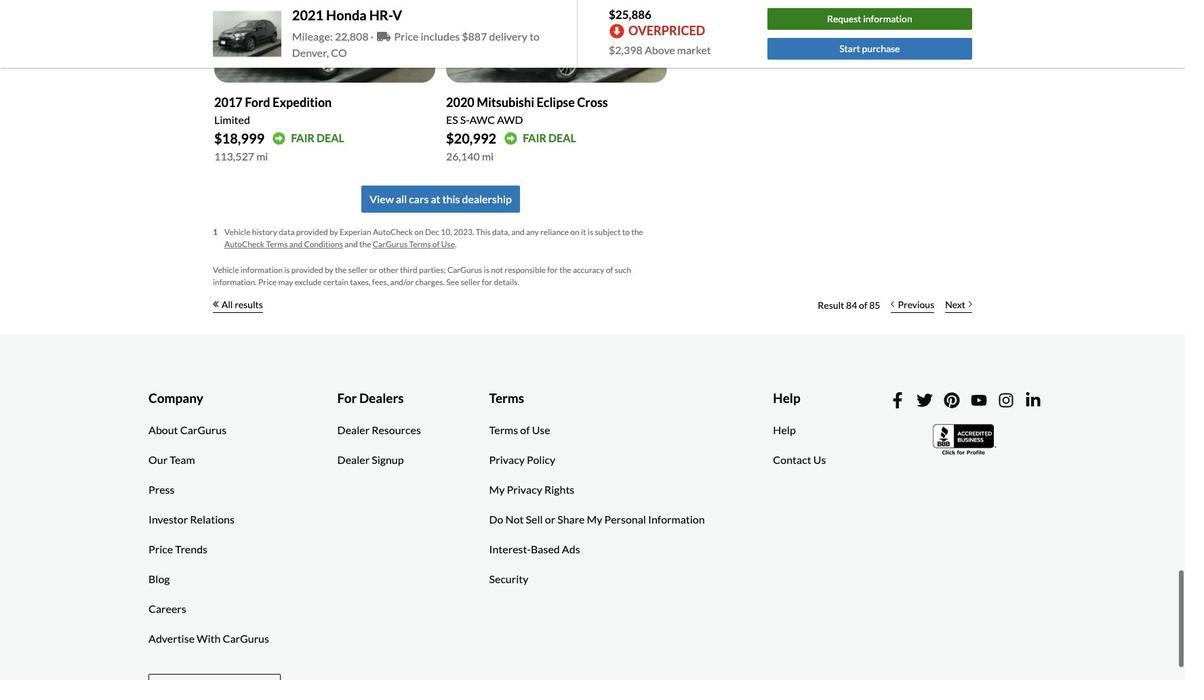 Task type: describe. For each thing, give the bounding box(es) containing it.
interest-based ads link
[[479, 535, 590, 565]]

by inside vehicle information is provided by the seller or other third parties; cargurus is not responsible for the accuracy of such information. price may exclude certain taxes, fees, and/or charges. see seller for details.
[[325, 266, 334, 276]]

advertise
[[149, 633, 195, 646]]

22,808
[[335, 30, 369, 43]]

my inside do not sell or share my personal information link
[[587, 513, 603, 526]]

all results link
[[213, 291, 263, 320]]

investor relations
[[149, 513, 235, 526]]

chevron left image
[[892, 301, 895, 308]]

price for includes
[[394, 30, 419, 43]]

dealer resources
[[337, 424, 421, 437]]

cargurus inside vehicle information is provided by the seller or other third parties; cargurus is not responsible for the accuracy of such information. price may exclude certain taxes, fees, and/or charges. see seller for details.
[[448, 266, 482, 276]]

careers link
[[138, 595, 196, 625]]

security
[[489, 573, 529, 586]]

start purchase button
[[767, 38, 973, 60]]

cargurus inside 1 vehicle history data provided by experian autocheck on dec 10, 2023. this data, and any reliance on it is subject to the autocheck terms and conditions and the cargurus terms of use .
[[373, 240, 408, 250]]

mileage: 22,808 ·
[[292, 30, 376, 43]]

1 on from the left
[[415, 228, 424, 238]]

us
[[814, 454, 826, 467]]

information for vehicle
[[241, 266, 283, 276]]

0 vertical spatial privacy
[[489, 454, 525, 467]]

price trends
[[149, 543, 208, 556]]

$25,886
[[609, 7, 652, 21]]

1
[[213, 228, 218, 238]]

dealership
[[462, 193, 512, 206]]

price includes $887 delivery to denver, co
[[292, 30, 540, 59]]

1 horizontal spatial and
[[345, 240, 358, 250]]

click for the bbb business review of this auto listing service in cambridge ma image
[[933, 424, 998, 457]]

1 help from the top
[[773, 391, 801, 407]]

cargurus right with at the bottom left
[[223, 633, 269, 646]]

mi for $18,999
[[256, 150, 268, 163]]

taxes,
[[350, 278, 371, 288]]

awc
[[470, 114, 495, 126]]

about cargurus
[[149, 424, 227, 437]]

our team link
[[138, 446, 205, 475]]

of inside 'link'
[[520, 424, 530, 437]]

rights
[[545, 484, 575, 496]]

our team
[[149, 454, 195, 467]]

co
[[331, 46, 347, 59]]

relations
[[190, 513, 235, 526]]

may
[[278, 278, 293, 288]]

fair deal image for $20,992
[[505, 132, 518, 145]]

fair deal for $18,999
[[291, 132, 344, 145]]

2017 ford expedition limited
[[214, 95, 332, 126]]

$2,398
[[609, 44, 643, 56]]

1 vertical spatial for
[[482, 278, 493, 288]]

$2,398 above market
[[609, 44, 711, 56]]

policy
[[527, 454, 556, 467]]

see
[[446, 278, 459, 288]]

all results
[[222, 299, 263, 311]]

investor relations link
[[138, 505, 245, 535]]

2023.
[[454, 228, 474, 238]]

terms of use link
[[479, 416, 561, 446]]

fair for $18,999
[[291, 132, 315, 145]]

hr-
[[369, 7, 393, 23]]

the right subject
[[632, 228, 643, 238]]

help link
[[763, 416, 806, 446]]

team
[[170, 454, 195, 467]]

$887
[[462, 30, 487, 43]]

dealer for dealer resources
[[337, 424, 370, 437]]

information
[[648, 513, 705, 526]]

the left accuracy
[[560, 266, 571, 276]]

privacy policy link
[[479, 446, 566, 475]]

all
[[222, 299, 233, 311]]

mi for $20,992
[[482, 150, 494, 163]]

of left the 85
[[859, 300, 868, 311]]

responsible
[[505, 266, 546, 276]]

security link
[[479, 565, 539, 595]]

interest-based ads
[[489, 543, 580, 556]]

history
[[252, 228, 277, 238]]

.
[[455, 240, 457, 250]]

request
[[827, 13, 862, 25]]

113,527 mi
[[214, 150, 268, 163]]

mileage:
[[292, 30, 333, 43]]

chevron right image
[[969, 301, 973, 308]]

experian
[[340, 228, 371, 238]]

2017
[[214, 95, 243, 110]]

$20,992
[[446, 131, 497, 147]]

advertise with cargurus link
[[138, 625, 279, 654]]

company
[[149, 391, 203, 407]]

previous link
[[886, 291, 940, 320]]

truck moving image
[[377, 31, 391, 42]]

signup
[[372, 454, 404, 467]]

1 vertical spatial privacy
[[507, 484, 542, 496]]

accuracy
[[573, 266, 605, 276]]

dealer signup
[[337, 454, 404, 467]]

contact
[[773, 454, 812, 467]]

to inside price includes $887 delivery to denver, co
[[530, 30, 540, 43]]

not
[[506, 513, 524, 526]]

dealer for dealer signup
[[337, 454, 370, 467]]

and/or
[[390, 278, 414, 288]]

terms up terms of use
[[489, 391, 524, 407]]

certain
[[323, 278, 349, 288]]

0 horizontal spatial and
[[289, 240, 303, 250]]

0 vertical spatial seller
[[348, 266, 368, 276]]

provided inside 1 vehicle history data provided by experian autocheck on dec 10, 2023. this data, and any reliance on it is subject to the autocheck terms and conditions and the cargurus terms of use .
[[296, 228, 328, 238]]

2017 ford expedition image
[[214, 0, 435, 83]]

cross
[[577, 95, 608, 110]]

s-
[[460, 114, 470, 126]]

1 horizontal spatial is
[[484, 266, 490, 276]]

contact us link
[[763, 446, 836, 475]]

details.
[[494, 278, 519, 288]]

1 horizontal spatial or
[[545, 513, 556, 526]]

2021 honda hr-v
[[292, 7, 402, 23]]

dealers
[[359, 391, 404, 407]]

vehicle inside vehicle information is provided by the seller or other third parties; cargurus is not responsible for the accuracy of such information. price may exclude certain taxes, fees, and/or charges. see seller for details.
[[213, 266, 239, 276]]

dealer signup link
[[327, 446, 414, 475]]

trends
[[175, 543, 208, 556]]

or inside vehicle information is provided by the seller or other third parties; cargurus is not responsible for the accuracy of such information. price may exclude certain taxes, fees, and/or charges. see seller for details.
[[370, 266, 377, 276]]

previous
[[898, 299, 935, 311]]

any
[[526, 228, 539, 238]]

careers
[[149, 603, 186, 616]]

fair deal for $20,992
[[523, 132, 576, 145]]

limited
[[214, 114, 250, 126]]



Task type: locate. For each thing, give the bounding box(es) containing it.
deal for $18,999
[[317, 132, 344, 145]]

and down data
[[289, 240, 303, 250]]

1 fair from the left
[[291, 132, 315, 145]]

0 horizontal spatial for
[[482, 278, 493, 288]]

mi down $20,992
[[482, 150, 494, 163]]

terms of use
[[489, 424, 551, 437]]

0 vertical spatial price
[[394, 30, 419, 43]]

1 vertical spatial my
[[587, 513, 603, 526]]

information.
[[213, 278, 257, 288]]

2 horizontal spatial and
[[512, 228, 525, 238]]

26,140
[[446, 150, 480, 163]]

provided inside vehicle information is provided by the seller or other third parties; cargurus is not responsible for the accuracy of such information. price may exclude certain taxes, fees, and/or charges. see seller for details.
[[291, 266, 323, 276]]

1 vertical spatial vehicle
[[213, 266, 239, 276]]

1 vertical spatial dealer
[[337, 454, 370, 467]]

for right responsible
[[548, 266, 558, 276]]

not
[[491, 266, 503, 276]]

for down not
[[482, 278, 493, 288]]

eclipse
[[537, 95, 575, 110]]

0 vertical spatial information
[[864, 13, 913, 25]]

0 horizontal spatial to
[[530, 30, 540, 43]]

deal down expedition at the left top of page
[[317, 132, 344, 145]]

of
[[433, 240, 440, 250], [606, 266, 613, 276], [859, 300, 868, 311], [520, 424, 530, 437]]

information up may
[[241, 266, 283, 276]]

price inside price includes $887 delivery to denver, co
[[394, 30, 419, 43]]

deal
[[317, 132, 344, 145], [549, 132, 576, 145]]

0 horizontal spatial fair
[[291, 132, 315, 145]]

0 horizontal spatial my
[[489, 484, 505, 496]]

terms down dec
[[409, 240, 431, 250]]

with
[[197, 633, 221, 646]]

cars
[[409, 193, 429, 206]]

based
[[531, 543, 560, 556]]

0 horizontal spatial on
[[415, 228, 424, 238]]

request information button
[[767, 8, 973, 30]]

dealer down for
[[337, 424, 370, 437]]

third
[[400, 266, 418, 276]]

autocheck down history
[[224, 240, 265, 250]]

information inside button
[[864, 13, 913, 25]]

deal for $20,992
[[549, 132, 576, 145]]

1 horizontal spatial on
[[571, 228, 580, 238]]

85
[[870, 300, 881, 311]]

2 fair deal image from the left
[[505, 132, 518, 145]]

fees,
[[372, 278, 389, 288]]

mi right 113,527
[[256, 150, 268, 163]]

0 vertical spatial vehicle
[[224, 228, 251, 238]]

privacy down privacy policy link on the left bottom of the page
[[507, 484, 542, 496]]

0 vertical spatial for
[[548, 266, 558, 276]]

2 on from the left
[[571, 228, 580, 238]]

autocheck terms and conditions link
[[224, 240, 343, 250]]

start
[[840, 43, 860, 54]]

1 mi from the left
[[256, 150, 268, 163]]

data,
[[492, 228, 510, 238]]

2 help from the top
[[773, 424, 796, 437]]

on left dec
[[415, 228, 424, 238]]

this
[[443, 193, 460, 206]]

fair deal down expedition at the left top of page
[[291, 132, 344, 145]]

exclude
[[295, 278, 322, 288]]

0 horizontal spatial is
[[284, 266, 290, 276]]

dealer left signup
[[337, 454, 370, 467]]

terms inside terms of use 'link'
[[489, 424, 518, 437]]

to right subject
[[622, 228, 630, 238]]

next
[[946, 299, 966, 311]]

$18,999
[[214, 131, 265, 147]]

chevron double left image
[[213, 301, 219, 308]]

by inside 1 vehicle history data provided by experian autocheck on dec 10, 2023. this data, and any reliance on it is subject to the autocheck terms and conditions and the cargurus terms of use .
[[330, 228, 338, 238]]

0 horizontal spatial fair deal image
[[273, 132, 286, 145]]

charges.
[[415, 278, 445, 288]]

0 vertical spatial dealer
[[337, 424, 370, 437]]

0 vertical spatial by
[[330, 228, 338, 238]]

0 horizontal spatial price
[[149, 543, 173, 556]]

on left it
[[571, 228, 580, 238]]

price
[[394, 30, 419, 43], [258, 278, 277, 288], [149, 543, 173, 556]]

view
[[370, 193, 394, 206]]

terms up privacy policy
[[489, 424, 518, 437]]

1 horizontal spatial for
[[548, 266, 558, 276]]

all
[[396, 193, 407, 206]]

2 fair deal from the left
[[523, 132, 576, 145]]

about cargurus link
[[138, 416, 237, 446]]

provided up conditions at left top
[[296, 228, 328, 238]]

do not sell or share my personal information
[[489, 513, 705, 526]]

to inside 1 vehicle history data provided by experian autocheck on dec 10, 2023. this data, and any reliance on it is subject to the autocheck terms and conditions and the cargurus terms of use .
[[622, 228, 630, 238]]

1 horizontal spatial fair deal image
[[505, 132, 518, 145]]

and down experian
[[345, 240, 358, 250]]

of up privacy policy
[[520, 424, 530, 437]]

of left such
[[606, 266, 613, 276]]

cargurus terms of use link
[[373, 240, 455, 250]]

cargurus
[[373, 240, 408, 250], [448, 266, 482, 276], [180, 424, 227, 437], [223, 633, 269, 646]]

interest-
[[489, 543, 531, 556]]

on
[[415, 228, 424, 238], [571, 228, 580, 238]]

1 vertical spatial provided
[[291, 266, 323, 276]]

by up certain
[[325, 266, 334, 276]]

1 vertical spatial to
[[622, 228, 630, 238]]

deal down eclipse
[[549, 132, 576, 145]]

1 vertical spatial help
[[773, 424, 796, 437]]

fair deal image
[[273, 132, 286, 145], [505, 132, 518, 145]]

vehicle inside 1 vehicle history data provided by experian autocheck on dec 10, 2023. this data, and any reliance on it is subject to the autocheck terms and conditions and the cargurus terms of use .
[[224, 228, 251, 238]]

provided up exclude
[[291, 266, 323, 276]]

1 horizontal spatial deal
[[549, 132, 576, 145]]

of inside 1 vehicle history data provided by experian autocheck on dec 10, 2023. this data, and any reliance on it is subject to the autocheck terms and conditions and the cargurus terms of use .
[[433, 240, 440, 250]]

0 horizontal spatial deal
[[317, 132, 344, 145]]

start purchase
[[840, 43, 900, 54]]

1 vertical spatial by
[[325, 266, 334, 276]]

0 horizontal spatial or
[[370, 266, 377, 276]]

overpriced
[[629, 23, 706, 38]]

2 dealer from the top
[[337, 454, 370, 467]]

my privacy rights
[[489, 484, 575, 496]]

price up blog
[[149, 543, 173, 556]]

1 horizontal spatial autocheck
[[373, 228, 413, 238]]

1 vertical spatial price
[[258, 278, 277, 288]]

1 horizontal spatial to
[[622, 228, 630, 238]]

1 horizontal spatial my
[[587, 513, 603, 526]]

for
[[548, 266, 558, 276], [482, 278, 493, 288]]

1 fair deal image from the left
[[273, 132, 286, 145]]

fair deal image down awd
[[505, 132, 518, 145]]

of down dec
[[433, 240, 440, 250]]

is right it
[[588, 228, 594, 238]]

or right sell
[[545, 513, 556, 526]]

vehicle up information.
[[213, 266, 239, 276]]

resources
[[372, 424, 421, 437]]

subject
[[595, 228, 621, 238]]

84
[[846, 300, 857, 311]]

is up may
[[284, 266, 290, 276]]

1 vertical spatial information
[[241, 266, 283, 276]]

provided
[[296, 228, 328, 238], [291, 266, 323, 276]]

by up conditions at left top
[[330, 228, 338, 238]]

0 horizontal spatial use
[[441, 240, 455, 250]]

fair for $20,992
[[523, 132, 547, 145]]

2020 mitsubishi eclipse cross image
[[446, 0, 667, 83]]

and left the any
[[512, 228, 525, 238]]

cargurus up see
[[448, 266, 482, 276]]

sell
[[526, 513, 543, 526]]

parties;
[[419, 266, 446, 276]]

1 horizontal spatial seller
[[461, 278, 480, 288]]

autocheck up cargurus terms of use link
[[373, 228, 413, 238]]

cargurus inside 'link'
[[180, 424, 227, 437]]

do not sell or share my personal information link
[[479, 505, 715, 535]]

2 fair from the left
[[523, 132, 547, 145]]

0 vertical spatial or
[[370, 266, 377, 276]]

1 deal from the left
[[317, 132, 344, 145]]

price for trends
[[149, 543, 173, 556]]

information for request
[[864, 13, 913, 25]]

0 vertical spatial use
[[441, 240, 455, 250]]

use up policy
[[532, 424, 551, 437]]

1 fair deal from the left
[[291, 132, 344, 145]]

1 horizontal spatial information
[[864, 13, 913, 25]]

of inside vehicle information is provided by the seller or other third parties; cargurus is not responsible for the accuracy of such information. price may exclude certain taxes, fees, and/or charges. see seller for details.
[[606, 266, 613, 276]]

to right delivery
[[530, 30, 540, 43]]

1 vertical spatial autocheck
[[224, 240, 265, 250]]

0 horizontal spatial fair deal
[[291, 132, 344, 145]]

my inside my privacy rights link
[[489, 484, 505, 496]]

fair deal image down 2017 ford expedition limited
[[273, 132, 286, 145]]

2020 mitsubishi eclipse cross es s-awc awd
[[446, 95, 608, 126]]

cargurus up other
[[373, 240, 408, 250]]

1 horizontal spatial fair
[[523, 132, 547, 145]]

the down experian
[[359, 240, 371, 250]]

0 horizontal spatial mi
[[256, 150, 268, 163]]

0 horizontal spatial seller
[[348, 266, 368, 276]]

1 dealer from the top
[[337, 424, 370, 437]]

1 vertical spatial seller
[[461, 278, 480, 288]]

1 horizontal spatial price
[[258, 278, 277, 288]]

awd
[[497, 114, 523, 126]]

honda
[[326, 7, 367, 23]]

press
[[149, 484, 175, 496]]

help up contact
[[773, 424, 796, 437]]

fair deal image for $18,999
[[273, 132, 286, 145]]

v
[[393, 7, 402, 23]]

2 horizontal spatial price
[[394, 30, 419, 43]]

seller right see
[[461, 278, 480, 288]]

0 horizontal spatial autocheck
[[224, 240, 265, 250]]

vehicle right '1'
[[224, 228, 251, 238]]

1 vertical spatial use
[[532, 424, 551, 437]]

delivery
[[489, 30, 528, 43]]

vehicle information is provided by the seller or other third parties; cargurus is not responsible for the accuracy of such information. price may exclude certain taxes, fees, and/or charges. see seller for details.
[[213, 266, 631, 288]]

privacy down terms of use 'link'
[[489, 454, 525, 467]]

our
[[149, 454, 168, 467]]

result
[[818, 300, 845, 311]]

es
[[446, 114, 458, 126]]

for dealers
[[337, 391, 404, 407]]

2 mi from the left
[[482, 150, 494, 163]]

for
[[337, 391, 357, 407]]

price right the truck moving image
[[394, 30, 419, 43]]

my privacy rights link
[[479, 475, 585, 505]]

or up fees,
[[370, 266, 377, 276]]

view all cars at this dealership link
[[362, 186, 520, 213]]

use down 10,
[[441, 240, 455, 250]]

this
[[476, 228, 491, 238]]

investor
[[149, 513, 188, 526]]

1 horizontal spatial use
[[532, 424, 551, 437]]

price left may
[[258, 278, 277, 288]]

is
[[588, 228, 594, 238], [284, 266, 290, 276], [484, 266, 490, 276]]

use inside 1 vehicle history data provided by experian autocheck on dec 10, 2023. this data, and any reliance on it is subject to the autocheck terms and conditions and the cargurus terms of use .
[[441, 240, 455, 250]]

0 vertical spatial autocheck
[[373, 228, 413, 238]]

1 horizontal spatial fair deal
[[523, 132, 576, 145]]

2 horizontal spatial is
[[588, 228, 594, 238]]

price inside 'link'
[[149, 543, 173, 556]]

terms down data
[[266, 240, 288, 250]]

2 vertical spatial price
[[149, 543, 173, 556]]

includes
[[421, 30, 460, 43]]

price inside vehicle information is provided by the seller or other third parties; cargurus is not responsible for the accuracy of such information. price may exclude certain taxes, fees, and/or charges. see seller for details.
[[258, 278, 277, 288]]

fair down 2020 mitsubishi eclipse cross es s-awc awd
[[523, 132, 547, 145]]

help up help link
[[773, 391, 801, 407]]

1 horizontal spatial mi
[[482, 150, 494, 163]]

use inside 'link'
[[532, 424, 551, 437]]

data
[[279, 228, 295, 238]]

press link
[[138, 475, 185, 505]]

my right share
[[587, 513, 603, 526]]

use
[[441, 240, 455, 250], [532, 424, 551, 437]]

the up certain
[[335, 266, 347, 276]]

2 deal from the left
[[549, 132, 576, 145]]

information inside vehicle information is provided by the seller or other third parties; cargurus is not responsible for the accuracy of such information. price may exclude certain taxes, fees, and/or charges. see seller for details.
[[241, 266, 283, 276]]

fair deal down 2020 mitsubishi eclipse cross es s-awc awd
[[523, 132, 576, 145]]

0 horizontal spatial information
[[241, 266, 283, 276]]

1 vertical spatial or
[[545, 513, 556, 526]]

2021 honda hr-v image
[[213, 8, 281, 59]]

0 vertical spatial provided
[[296, 228, 328, 238]]

information up purchase
[[864, 13, 913, 25]]

fair down expedition at the left top of page
[[291, 132, 315, 145]]

share
[[558, 513, 585, 526]]

seller up taxes,
[[348, 266, 368, 276]]

is inside 1 vehicle history data provided by experian autocheck on dec 10, 2023. this data, and any reliance on it is subject to the autocheck terms and conditions and the cargurus terms of use .
[[588, 228, 594, 238]]

fair deal
[[291, 132, 344, 145], [523, 132, 576, 145]]

0 vertical spatial my
[[489, 484, 505, 496]]

cargurus up 'team'
[[180, 424, 227, 437]]

dec
[[425, 228, 439, 238]]

is left not
[[484, 266, 490, 276]]

0 vertical spatial to
[[530, 30, 540, 43]]

market
[[677, 44, 711, 56]]

conditions
[[304, 240, 343, 250]]

0 vertical spatial help
[[773, 391, 801, 407]]

my up do
[[489, 484, 505, 496]]



Task type: vqa. For each thing, say whether or not it's contained in the screenshot.
'certain'
yes



